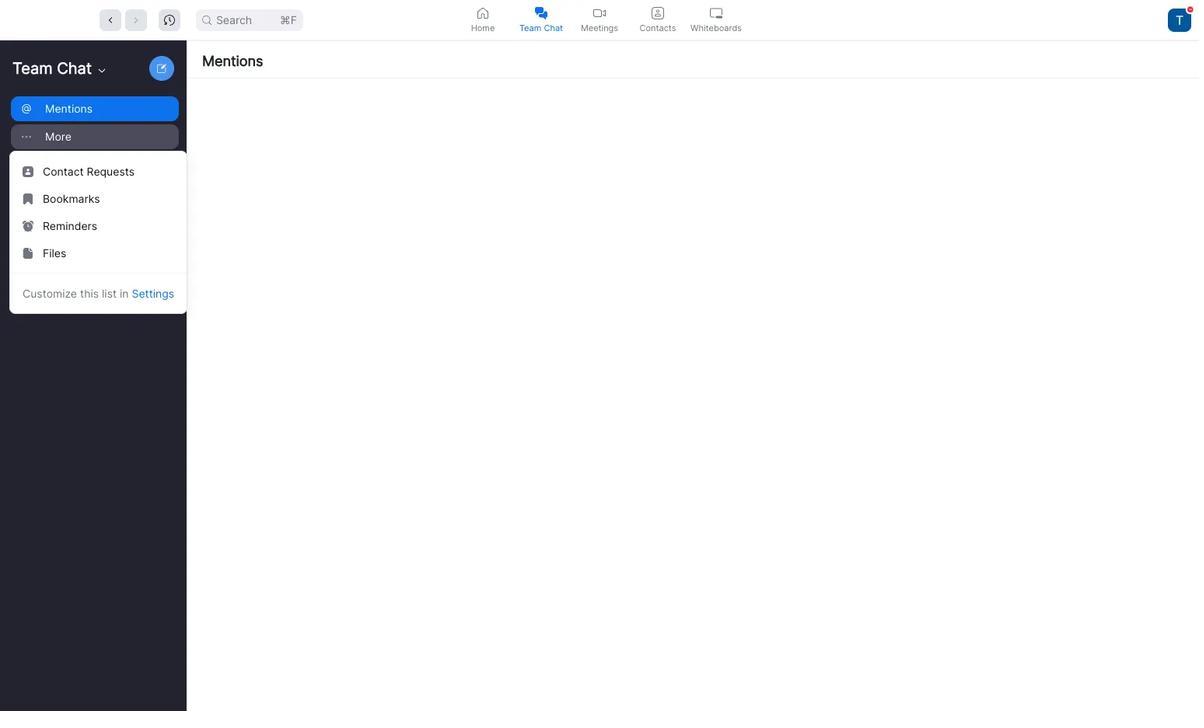 Task type: locate. For each thing, give the bounding box(es) containing it.
menu containing contact requests
[[9, 151, 188, 314]]

menu
[[9, 151, 188, 314]]

this
[[80, 287, 99, 300]]

customize this list in settings
[[23, 287, 174, 300]]

list
[[102, 287, 117, 300]]

profile contact image
[[23, 166, 33, 177]]

menu item
[[10, 280, 187, 307]]

bookmark image
[[23, 194, 33, 204], [23, 194, 33, 204]]

bookmarks
[[43, 192, 100, 205]]

requests
[[87, 165, 135, 178]]

file image
[[23, 248, 33, 259]]

profile contact image
[[23, 166, 33, 177]]

menu item containing customize this list in
[[10, 280, 187, 307]]

file image
[[23, 248, 33, 259]]

customize
[[23, 287, 77, 300]]



Task type: vqa. For each thing, say whether or not it's contained in the screenshot.
Alarm Off image
yes



Task type: describe. For each thing, give the bounding box(es) containing it.
alarm off image
[[23, 221, 33, 232]]

menu item inside menu
[[10, 280, 187, 307]]

contact
[[43, 165, 84, 178]]

in
[[120, 287, 129, 300]]

alarm off image
[[23, 221, 33, 232]]

contact requests
[[43, 165, 135, 178]]

settings
[[132, 287, 174, 300]]

files
[[43, 247, 66, 260]]

reminders
[[43, 219, 97, 233]]



